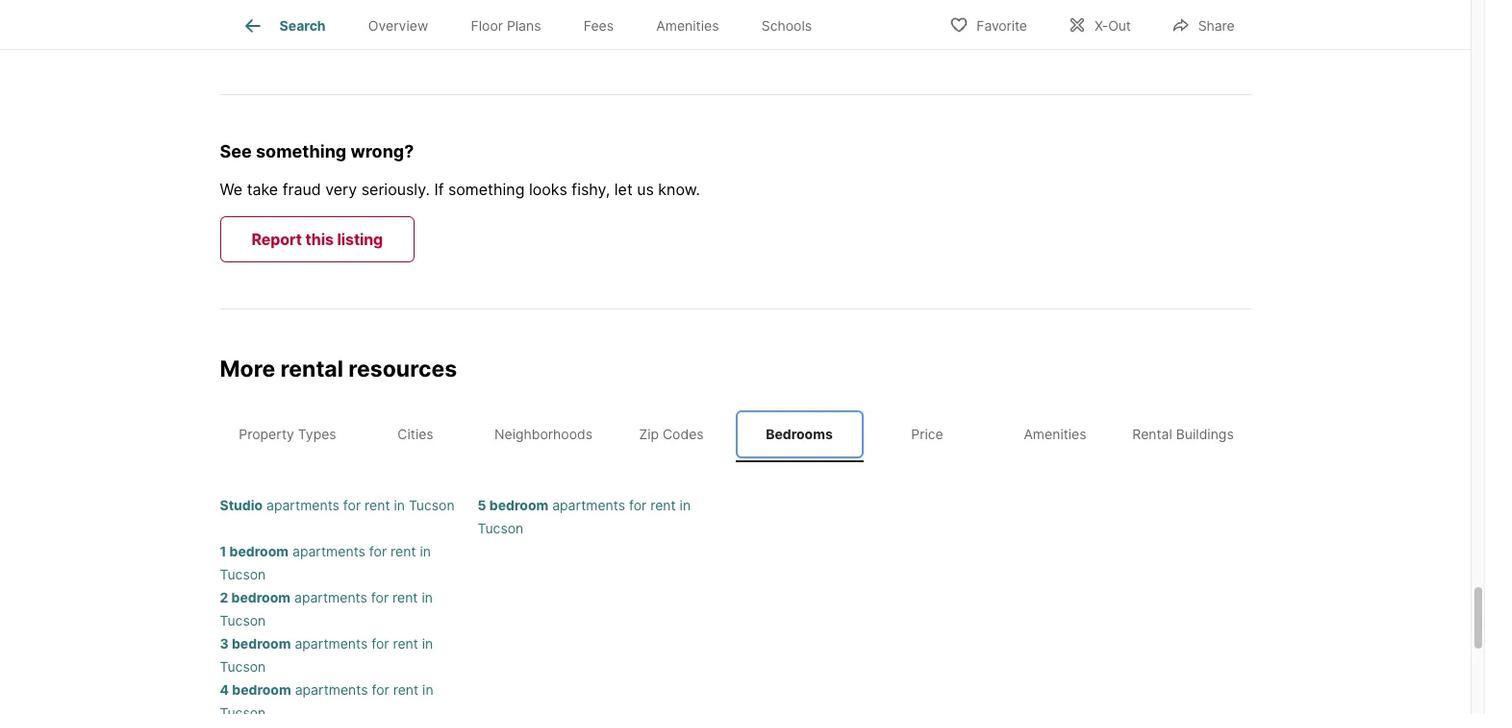Task type: vqa. For each thing, say whether or not it's contained in the screenshot.
second ▾ from right
no



Task type: describe. For each thing, give the bounding box(es) containing it.
1 bedroom
[[220, 543, 289, 559]]

price
[[911, 426, 943, 443]]

tucson for 5 bedroom
[[478, 520, 524, 536]]

very
[[325, 180, 357, 199]]

in for 3 bedroom
[[422, 635, 433, 652]]

rent for 5 bedroom
[[651, 497, 676, 513]]

in for 4 bedroom
[[422, 682, 433, 698]]

tucson for 3 bedroom
[[220, 658, 266, 675]]

more rental resources heading
[[220, 356, 1251, 407]]

floor plans tab
[[450, 3, 562, 49]]

overview tab
[[347, 3, 450, 49]]

overview
[[368, 18, 428, 34]]

5
[[478, 497, 486, 513]]

tucson left 5
[[409, 497, 455, 513]]

listing
[[337, 230, 383, 249]]

report
[[252, 230, 302, 249]]

search
[[280, 18, 326, 34]]

see something wrong?
[[220, 141, 414, 161]]

take
[[247, 180, 278, 199]]

rent for 4 bedroom
[[393, 682, 419, 698]]

apartments for 1 bedroom
[[292, 543, 365, 559]]

1 vertical spatial amenities
[[1024, 426, 1087, 443]]

cities tab
[[352, 411, 480, 458]]

x-out
[[1095, 17, 1131, 33]]

we
[[220, 180, 243, 199]]

buildings
[[1176, 426, 1234, 443]]

1 horizontal spatial amenities tab
[[991, 411, 1119, 458]]

zip codes
[[639, 426, 704, 443]]

x-
[[1095, 17, 1108, 33]]

studio apartments for rent in tucson
[[220, 497, 455, 513]]

apartments for rent in tucson for 2 bedroom
[[220, 589, 433, 629]]

fees tab
[[562, 3, 635, 49]]

we take fraud very seriously. if something looks fishy, let us know.
[[220, 180, 700, 199]]

apartments for rent in tucson for 5 bedroom
[[478, 497, 691, 536]]

tab list containing property types
[[220, 407, 1251, 462]]

share button
[[1155, 4, 1251, 44]]

rental buildings
[[1133, 426, 1234, 443]]

5 bedroom
[[478, 497, 549, 513]]

3 bedroom
[[220, 635, 291, 652]]

neighborhoods tab
[[480, 411, 608, 458]]

neighborhoods
[[494, 426, 593, 443]]

looks
[[529, 180, 567, 199]]

rental buildings tab
[[1119, 411, 1247, 458]]

zip
[[639, 426, 659, 443]]

apartments for 3 bedroom
[[295, 635, 368, 652]]

for for 2 bedroom
[[371, 589, 389, 606]]

cities
[[398, 426, 434, 443]]

0 vertical spatial something
[[256, 141, 347, 161]]

types
[[298, 426, 336, 443]]

apartments for 5 bedroom
[[552, 497, 625, 513]]

bedrooms tab
[[735, 411, 863, 458]]

property types
[[239, 426, 336, 443]]

bedrooms
[[766, 426, 833, 443]]

3
[[220, 635, 229, 652]]

fishy,
[[572, 180, 610, 199]]

apartments for rent in tucson for 1 bedroom
[[220, 543, 431, 582]]

bedroom for 2 bedroom
[[231, 589, 291, 606]]

floor
[[471, 18, 503, 34]]



Task type: locate. For each thing, give the bounding box(es) containing it.
apartments for rent in tucson down neighborhoods tab
[[478, 497, 691, 536]]

1
[[220, 543, 226, 559]]

tucson down "2 bedroom"
[[220, 612, 266, 629]]

apartments for rent in tucson
[[478, 497, 691, 536], [220, 543, 431, 582], [220, 589, 433, 629], [220, 635, 433, 675], [220, 682, 433, 715]]

something up fraud
[[256, 141, 347, 161]]

seriously.
[[361, 180, 430, 199]]

in for 2 bedroom
[[422, 589, 433, 606]]

tab list
[[220, 0, 849, 49], [220, 407, 1251, 462]]

0 horizontal spatial something
[[256, 141, 347, 161]]

tucson
[[409, 497, 455, 513], [478, 520, 524, 536], [220, 566, 266, 582], [220, 612, 266, 629], [220, 658, 266, 675], [220, 705, 266, 715]]

us
[[637, 180, 654, 199]]

bedroom for 4 bedroom
[[232, 682, 291, 698]]

0 vertical spatial tab list
[[220, 0, 849, 49]]

let
[[614, 180, 633, 199]]

apartments
[[267, 497, 340, 513], [552, 497, 625, 513], [292, 543, 365, 559], [294, 589, 367, 606], [295, 635, 368, 652], [295, 682, 368, 698]]

1 vertical spatial amenities tab
[[991, 411, 1119, 458]]

rental
[[280, 356, 343, 383]]

know.
[[658, 180, 700, 199]]

report this listing
[[252, 230, 383, 249]]

in
[[394, 497, 405, 513], [680, 497, 691, 513], [420, 543, 431, 559], [422, 589, 433, 606], [422, 635, 433, 652], [422, 682, 433, 698]]

bedroom right "2"
[[231, 589, 291, 606]]

apartments for rent in tucson up '4 bedroom'
[[220, 635, 433, 675]]

0 vertical spatial amenities tab
[[635, 3, 740, 49]]

apartments for rent in tucson down 3 bedroom
[[220, 682, 433, 715]]

x-out button
[[1051, 4, 1147, 44]]

tucson down 1 bedroom
[[220, 566, 266, 582]]

codes
[[663, 426, 704, 443]]

floor plans
[[471, 18, 541, 34]]

rent
[[365, 497, 390, 513], [651, 497, 676, 513], [391, 543, 416, 559], [393, 589, 418, 606], [393, 635, 418, 652], [393, 682, 419, 698]]

report this listing button
[[220, 217, 415, 263]]

tucson down 5 bedroom on the bottom of page
[[478, 520, 524, 536]]

for for 5 bedroom
[[629, 497, 647, 513]]

resources
[[349, 356, 457, 383]]

if
[[434, 180, 444, 199]]

apartments for 2 bedroom
[[294, 589, 367, 606]]

1 horizontal spatial something
[[448, 180, 525, 199]]

something right the "if"
[[448, 180, 525, 199]]

bedroom for 5 bedroom
[[489, 497, 549, 513]]

for for 4 bedroom
[[372, 682, 389, 698]]

0 vertical spatial amenities
[[656, 18, 719, 34]]

apartments right 5 bedroom on the bottom of page
[[552, 497, 625, 513]]

fraud
[[283, 180, 321, 199]]

amenities tab
[[635, 3, 740, 49], [991, 411, 1119, 458]]

in for 5 bedroom
[[680, 497, 691, 513]]

4
[[220, 682, 229, 698]]

more
[[220, 356, 275, 383]]

1 vertical spatial tab list
[[220, 407, 1251, 462]]

apartments for 4 bedroom
[[295, 682, 368, 698]]

bedroom right "1"
[[230, 543, 289, 559]]

2 bedroom
[[220, 589, 291, 606]]

apartments right 3 bedroom
[[295, 635, 368, 652]]

tucson for 4 bedroom
[[220, 705, 266, 715]]

bedroom for 1 bedroom
[[230, 543, 289, 559]]

2 tab list from the top
[[220, 407, 1251, 462]]

share
[[1198, 17, 1235, 33]]

rent for 2 bedroom
[[393, 589, 418, 606]]

zip codes tab
[[608, 411, 735, 458]]

1 tab list from the top
[[220, 0, 849, 49]]

2
[[220, 589, 228, 606]]

favorite button
[[933, 4, 1044, 44]]

rental
[[1133, 426, 1173, 443]]

bedroom
[[489, 497, 549, 513], [230, 543, 289, 559], [231, 589, 291, 606], [232, 635, 291, 652], [232, 682, 291, 698]]

more rental resources
[[220, 356, 457, 383]]

tucson for 1 bedroom
[[220, 566, 266, 582]]

rent for 3 bedroom
[[393, 635, 418, 652]]

wrong?
[[351, 141, 414, 161]]

this
[[305, 230, 334, 249]]

4 bedroom
[[220, 682, 291, 698]]

in for 1 bedroom
[[420, 543, 431, 559]]

tucson down '4 bedroom'
[[220, 705, 266, 715]]

schools tab
[[740, 3, 833, 49]]

apartments right '4 bedroom'
[[295, 682, 368, 698]]

something
[[256, 141, 347, 161], [448, 180, 525, 199]]

plans
[[507, 18, 541, 34]]

rent for 1 bedroom
[[391, 543, 416, 559]]

studio
[[220, 497, 263, 513]]

amenities
[[656, 18, 719, 34], [1024, 426, 1087, 443]]

apartments right "2 bedroom"
[[294, 589, 367, 606]]

tucson for 2 bedroom
[[220, 612, 266, 629]]

bedroom right 3
[[232, 635, 291, 652]]

tucson down 3 bedroom
[[220, 658, 266, 675]]

apartments for rent in tucson for 4 bedroom
[[220, 682, 433, 715]]

favorite
[[977, 17, 1027, 33]]

apartments down studio apartments for rent in tucson
[[292, 543, 365, 559]]

schools
[[762, 18, 812, 34]]

apartments for rent in tucson for 3 bedroom
[[220, 635, 433, 675]]

1 vertical spatial something
[[448, 180, 525, 199]]

0 horizontal spatial amenities
[[656, 18, 719, 34]]

out
[[1108, 17, 1131, 33]]

for for 1 bedroom
[[369, 543, 387, 559]]

apartments for rent in tucson down studio apartments for rent in tucson
[[220, 543, 431, 582]]

price tab
[[863, 411, 991, 458]]

bedroom right "4"
[[232, 682, 291, 698]]

property
[[239, 426, 294, 443]]

search link
[[241, 14, 326, 38]]

apartments for rent in tucson up 3 bedroom
[[220, 589, 433, 629]]

1 horizontal spatial amenities
[[1024, 426, 1087, 443]]

property types tab
[[224, 411, 352, 458]]

apartments right the studio
[[267, 497, 340, 513]]

fees
[[584, 18, 614, 34]]

0 horizontal spatial amenities tab
[[635, 3, 740, 49]]

bedroom for 3 bedroom
[[232, 635, 291, 652]]

tab list containing search
[[220, 0, 849, 49]]

bedroom right 5
[[489, 497, 549, 513]]

for for 3 bedroom
[[372, 635, 389, 652]]

for
[[343, 497, 361, 513], [629, 497, 647, 513], [369, 543, 387, 559], [371, 589, 389, 606], [372, 635, 389, 652], [372, 682, 389, 698]]

see
[[220, 141, 252, 161]]



